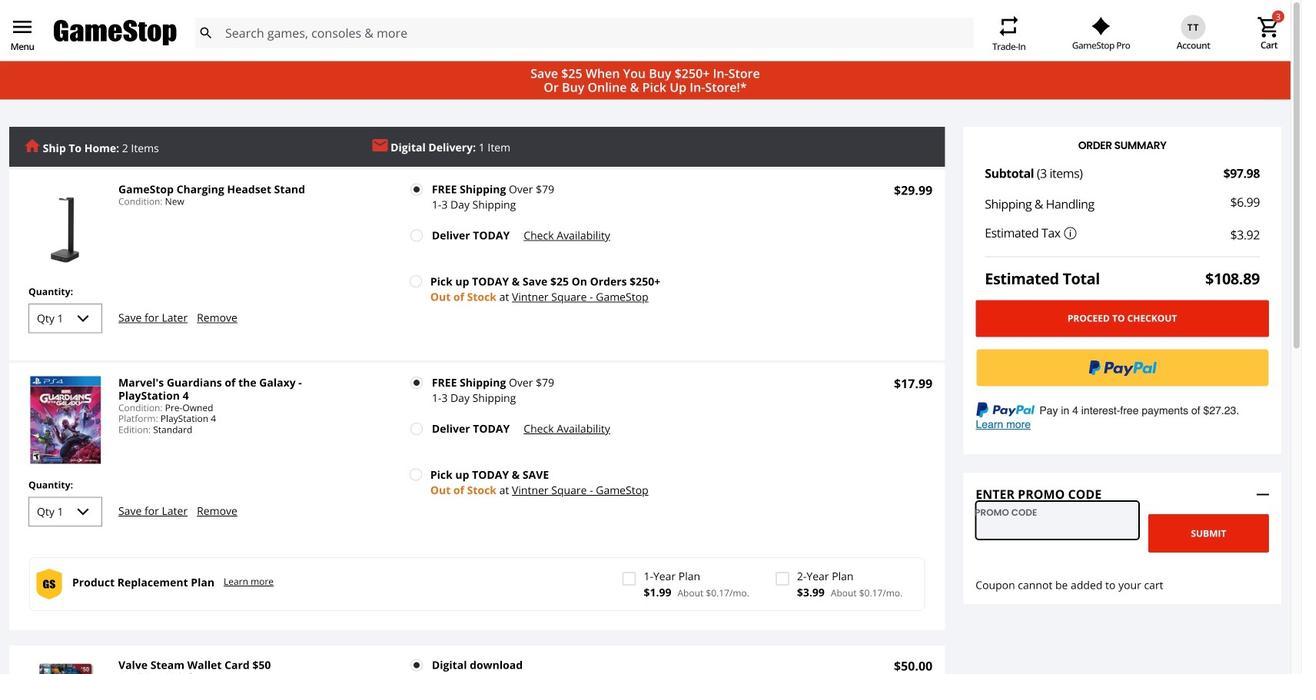Task type: describe. For each thing, give the bounding box(es) containing it.
valve steam wallet card $50 image
[[22, 659, 109, 674]]

gamestop pro icon image
[[1092, 17, 1111, 35]]

marvel&#39;s guardians of the galaxy - playstation 4 image
[[22, 377, 109, 464]]



Task type: vqa. For each thing, say whether or not it's contained in the screenshot.
the Sony PlayStation 5 Slim Console Disc Edition image on the top left
no



Task type: locate. For each thing, give the bounding box(es) containing it.
Search games, consoles & more search field
[[225, 18, 947, 48]]

gamestop image
[[54, 18, 177, 48]]

None search field
[[195, 18, 974, 48]]

None text field
[[976, 501, 1140, 540]]

gamestop charging headset stand image
[[22, 183, 109, 271]]



